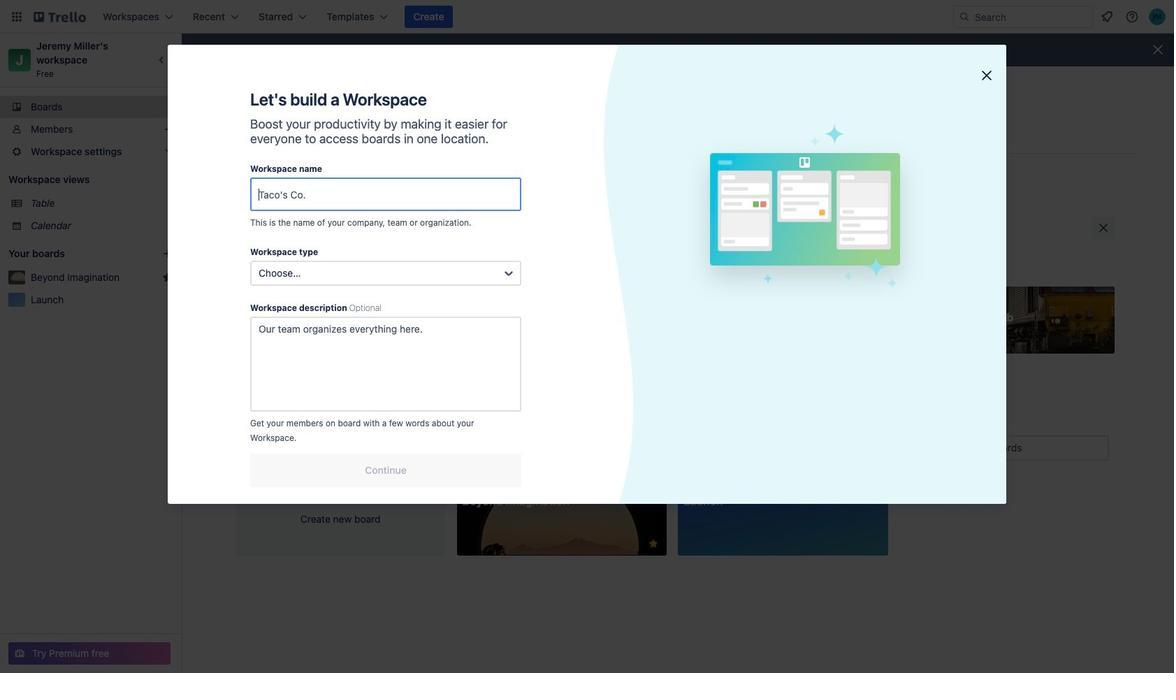 Task type: vqa. For each thing, say whether or not it's contained in the screenshot.
Our team organizes everything here. TEXT FIELD
yes



Task type: locate. For each thing, give the bounding box(es) containing it.
Taco's Co. text field
[[250, 178, 522, 211]]

Search field
[[971, 6, 1093, 27]]

workspace navigation collapse icon image
[[152, 50, 172, 70]]

0 notifications image
[[1099, 8, 1116, 25]]

starred icon image
[[162, 272, 173, 283]]

Search boards text field
[[935, 436, 1110, 461]]

open information menu image
[[1126, 10, 1140, 24]]

primary element
[[0, 0, 1175, 34]]



Task type: describe. For each thing, give the bounding box(es) containing it.
Our team organizes everything here. text field
[[250, 317, 522, 412]]

search image
[[959, 11, 971, 22]]

jeremy miller (jeremymiller198) image
[[1150, 8, 1166, 25]]

add board image
[[162, 248, 173, 259]]

your boards with 2 items element
[[8, 245, 141, 262]]



